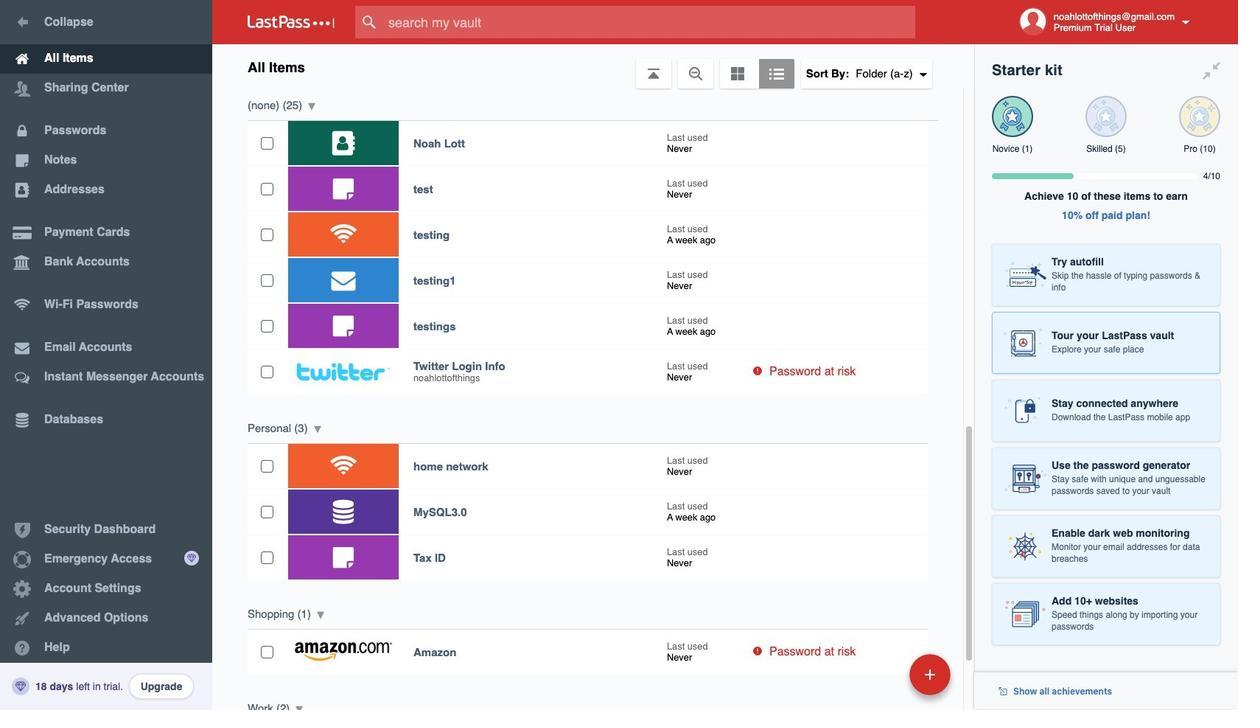 Task type: vqa. For each thing, say whether or not it's contained in the screenshot.
text box
no



Task type: describe. For each thing, give the bounding box(es) containing it.
vault options navigation
[[212, 44, 975, 88]]

new item element
[[809, 653, 956, 695]]

new item navigation
[[809, 650, 960, 710]]



Task type: locate. For each thing, give the bounding box(es) containing it.
lastpass image
[[248, 15, 335, 29]]

Search search field
[[355, 6, 945, 38]]

main navigation navigation
[[0, 0, 212, 710]]

search my vault text field
[[355, 6, 945, 38]]



